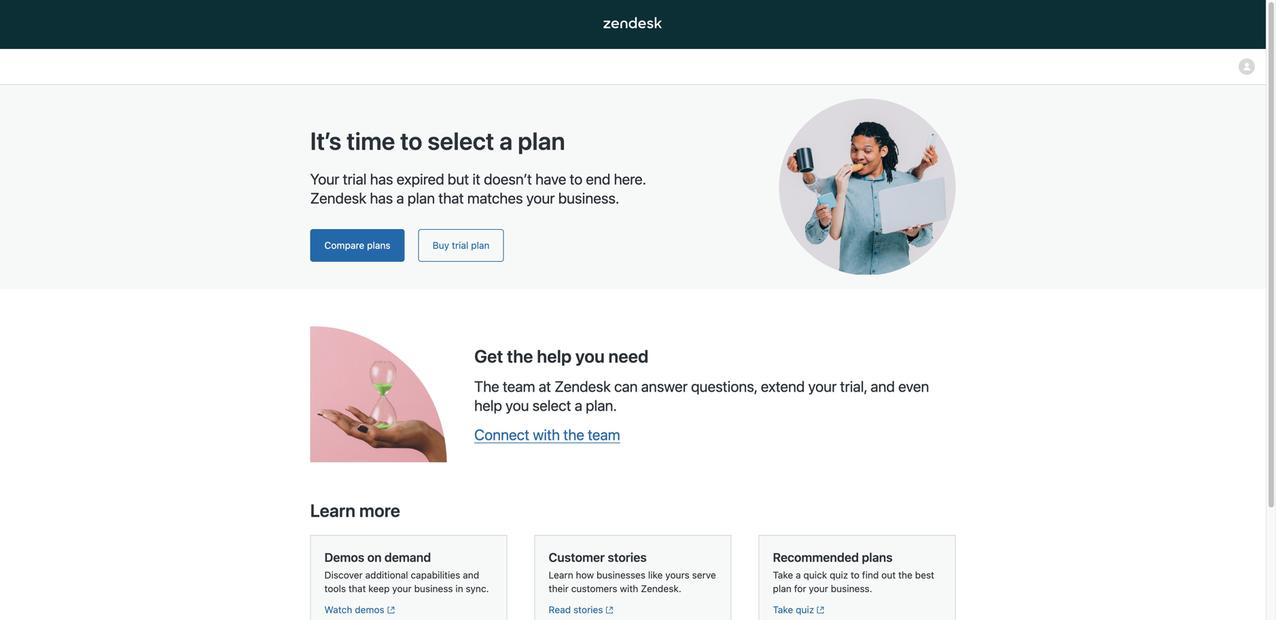 Task type: locate. For each thing, give the bounding box(es) containing it.
doesn't
[[484, 170, 532, 188]]

business
[[414, 583, 453, 594]]

1 horizontal spatial help
[[537, 346, 572, 366]]

trial,
[[841, 377, 868, 395]]

1 vertical spatial select
[[533, 396, 572, 414]]

the team at zendesk can answer questions, extend your trial, and even help you select a plan.
[[475, 377, 930, 414]]

learn up their
[[549, 569, 574, 581]]

0 vertical spatial take
[[773, 569, 794, 581]]

quiz
[[830, 569, 849, 581], [796, 604, 815, 615]]

trial for your
[[343, 170, 367, 188]]

1 horizontal spatial and
[[871, 377, 895, 395]]

1 vertical spatial to
[[570, 170, 583, 188]]

stories inside customer stories learn how businesses like yours serve their customers with zendesk.
[[608, 550, 647, 565]]

2 vertical spatial the
[[899, 569, 913, 581]]

how
[[576, 569, 594, 581]]

trial for buy
[[452, 240, 469, 251]]

(opens in a new tab) image
[[603, 606, 614, 614]]

buy trial plan button
[[419, 229, 504, 262]]

your down have
[[527, 189, 555, 207]]

here.
[[614, 170, 646, 188]]

team
[[503, 377, 536, 395], [588, 426, 621, 443]]

your left trial,
[[809, 377, 837, 395]]

your inside the team at zendesk can answer questions, extend your trial, and even help you select a plan.
[[809, 377, 837, 395]]

0 vertical spatial zendesk
[[310, 189, 367, 207]]

questions,
[[691, 377, 758, 395]]

0 vertical spatial help
[[537, 346, 572, 366]]

you
[[576, 346, 605, 366], [506, 396, 529, 414]]

2 horizontal spatial to
[[851, 569, 860, 581]]

serve
[[692, 569, 716, 581]]

and inside demos on demand discover additional capabilities and tools that keep your business in sync.
[[463, 569, 479, 581]]

stories inside 'link'
[[574, 604, 603, 615]]

to inside recommended plans take a quick quiz to find out the best plan for your business.
[[851, 569, 860, 581]]

trial right buy
[[452, 240, 469, 251]]

your trial has expired but it doesn't have to end here. zendesk has a plan that matches your business.
[[310, 170, 646, 207]]

read stories link
[[549, 604, 718, 616]]

to up expired at the left top of page
[[400, 126, 423, 155]]

1 vertical spatial take
[[773, 604, 794, 615]]

(opens in a new tab) image inside watch demos link
[[385, 606, 395, 614]]

plan
[[518, 126, 565, 155], [408, 189, 435, 207], [471, 240, 490, 251], [773, 583, 792, 594]]

zendesk down your in the left of the page
[[310, 189, 367, 207]]

1 vertical spatial plans
[[862, 550, 893, 565]]

zendesk.
[[641, 583, 682, 594]]

zendesk inside your trial has expired but it doesn't have to end here. zendesk has a plan that matches your business.
[[310, 189, 367, 207]]

stories down customers
[[574, 604, 603, 615]]

1 vertical spatial learn
[[549, 569, 574, 581]]

1 vertical spatial that
[[349, 583, 366, 594]]

that down the "but"
[[439, 189, 464, 207]]

select inside the team at zendesk can answer questions, extend your trial, and even help you select a plan.
[[533, 396, 572, 414]]

0 horizontal spatial trial
[[343, 170, 367, 188]]

zendesk
[[310, 189, 367, 207], [555, 377, 611, 395]]

0 vertical spatial the
[[507, 346, 533, 366]]

with
[[533, 426, 560, 443], [620, 583, 639, 594]]

time
[[347, 126, 395, 155]]

select down at at left bottom
[[533, 396, 572, 414]]

(opens in a new tab) image inside take quiz link
[[815, 606, 825, 614]]

0 vertical spatial and
[[871, 377, 895, 395]]

plan right buy
[[471, 240, 490, 251]]

take down recommended
[[773, 604, 794, 615]]

compare
[[325, 240, 365, 251]]

and right trial,
[[871, 377, 895, 395]]

recommended
[[773, 550, 859, 565]]

1 horizontal spatial quiz
[[830, 569, 849, 581]]

customers
[[572, 583, 618, 594]]

and
[[871, 377, 895, 395], [463, 569, 479, 581]]

plan left for
[[773, 583, 792, 594]]

0 horizontal spatial you
[[506, 396, 529, 414]]

0 horizontal spatial plans
[[367, 240, 391, 251]]

select up the "but"
[[428, 126, 495, 155]]

(opens in a new tab) image
[[385, 606, 395, 614], [815, 606, 825, 614]]

(opens in a new tab) image for take
[[815, 606, 825, 614]]

1 vertical spatial and
[[463, 569, 479, 581]]

stories up businesses
[[608, 550, 647, 565]]

sync.
[[466, 583, 489, 594]]

trial
[[343, 170, 367, 188], [452, 240, 469, 251]]

business. up take quiz link
[[831, 583, 873, 594]]

1 horizontal spatial with
[[620, 583, 639, 594]]

stories
[[608, 550, 647, 565], [574, 604, 603, 615]]

plan down expired at the left top of page
[[408, 189, 435, 207]]

0 vertical spatial you
[[576, 346, 605, 366]]

your down additional
[[392, 583, 412, 594]]

in
[[456, 583, 463, 594]]

has left expired at the left top of page
[[370, 170, 393, 188]]

1 vertical spatial zendesk
[[555, 377, 611, 395]]

a
[[500, 126, 513, 155], [397, 189, 404, 207], [575, 396, 583, 414], [796, 569, 801, 581]]

1 (opens in a new tab) image from the left
[[385, 606, 395, 614]]

0 vertical spatial to
[[400, 126, 423, 155]]

1 vertical spatial quiz
[[796, 604, 815, 615]]

0 horizontal spatial that
[[349, 583, 366, 594]]

plans inside button
[[367, 240, 391, 251]]

quiz right quick on the right of the page
[[830, 569, 849, 581]]

read stories
[[549, 604, 603, 615]]

plans inside recommended plans take a quick quiz to find out the best plan for your business.
[[862, 550, 893, 565]]

out
[[882, 569, 896, 581]]

1 vertical spatial help
[[475, 396, 502, 414]]

business. inside your trial has expired but it doesn't have to end here. zendesk has a plan that matches your business.
[[559, 189, 620, 207]]

1 horizontal spatial stories
[[608, 550, 647, 565]]

0 horizontal spatial to
[[400, 126, 423, 155]]

you inside the team at zendesk can answer questions, extend your trial, and even help you select a plan.
[[506, 396, 529, 414]]

zendesk inside the team at zendesk can answer questions, extend your trial, and even help you select a plan.
[[555, 377, 611, 395]]

1 vertical spatial with
[[620, 583, 639, 594]]

0 horizontal spatial with
[[533, 426, 560, 443]]

you up connect
[[506, 396, 529, 414]]

a inside the team at zendesk can answer questions, extend your trial, and even help you select a plan.
[[575, 396, 583, 414]]

team left at at left bottom
[[503, 377, 536, 395]]

1 vertical spatial business.
[[831, 583, 873, 594]]

0 vertical spatial quiz
[[830, 569, 849, 581]]

that
[[439, 189, 464, 207], [349, 583, 366, 594]]

tools
[[325, 583, 346, 594]]

trial inside the buy trial plan button
[[452, 240, 469, 251]]

to left end
[[570, 170, 583, 188]]

with down businesses
[[620, 583, 639, 594]]

0 horizontal spatial learn
[[310, 500, 356, 521]]

plans right compare
[[367, 240, 391, 251]]

2 has from the top
[[370, 189, 393, 207]]

help up at at left bottom
[[537, 346, 572, 366]]

it
[[473, 170, 481, 188]]

learn left more
[[310, 500, 356, 521]]

take quiz link
[[773, 604, 942, 616]]

(opens in a new tab) image down keep
[[385, 606, 395, 614]]

with right connect
[[533, 426, 560, 443]]

1 horizontal spatial business.
[[831, 583, 873, 594]]

0 horizontal spatial team
[[503, 377, 536, 395]]

0 vertical spatial that
[[439, 189, 464, 207]]

1 vertical spatial trial
[[452, 240, 469, 251]]

select
[[428, 126, 495, 155], [533, 396, 572, 414]]

1 horizontal spatial zendesk
[[555, 377, 611, 395]]

2 (opens in a new tab) image from the left
[[815, 606, 825, 614]]

2 vertical spatial to
[[851, 569, 860, 581]]

1 horizontal spatial learn
[[549, 569, 574, 581]]

take inside recommended plans take a quick quiz to find out the best plan for your business.
[[773, 569, 794, 581]]

0 horizontal spatial select
[[428, 126, 495, 155]]

1 has from the top
[[370, 170, 393, 188]]

2 horizontal spatial the
[[899, 569, 913, 581]]

0 horizontal spatial (opens in a new tab) image
[[385, 606, 395, 614]]

and inside the team at zendesk can answer questions, extend your trial, and even help you select a plan.
[[871, 377, 895, 395]]

0 vertical spatial stories
[[608, 550, 647, 565]]

0 vertical spatial has
[[370, 170, 393, 188]]

0 horizontal spatial and
[[463, 569, 479, 581]]

demos on demand discover additional capabilities and tools that keep your business in sync.
[[325, 550, 489, 594]]

quick
[[804, 569, 828, 581]]

and up sync.
[[463, 569, 479, 581]]

0 horizontal spatial business.
[[559, 189, 620, 207]]

0 vertical spatial team
[[503, 377, 536, 395]]

0 vertical spatial select
[[428, 126, 495, 155]]

your down quick on the right of the page
[[809, 583, 829, 594]]

connect with the team
[[475, 426, 621, 443]]

a left plan.
[[575, 396, 583, 414]]

buy
[[433, 240, 450, 251]]

read
[[549, 604, 571, 615]]

1 vertical spatial you
[[506, 396, 529, 414]]

learn inside customer stories learn how businesses like yours serve their customers with zendesk.
[[549, 569, 574, 581]]

watch demos
[[325, 604, 385, 615]]

1 take from the top
[[773, 569, 794, 581]]

1 horizontal spatial that
[[439, 189, 464, 207]]

team inside the team at zendesk can answer questions, extend your trial, and even help you select a plan.
[[503, 377, 536, 395]]

trial inside your trial has expired but it doesn't have to end here. zendesk has a plan that matches your business.
[[343, 170, 367, 188]]

plan inside recommended plans take a quick quiz to find out the best plan for your business.
[[773, 583, 792, 594]]

1 horizontal spatial to
[[570, 170, 583, 188]]

1 vertical spatial has
[[370, 189, 393, 207]]

help down the
[[475, 396, 502, 414]]

team down plan.
[[588, 426, 621, 443]]

plans up find
[[862, 550, 893, 565]]

that inside your trial has expired but it doesn't have to end here. zendesk has a plan that matches your business.
[[439, 189, 464, 207]]

your
[[527, 189, 555, 207], [809, 377, 837, 395], [392, 583, 412, 594], [809, 583, 829, 594]]

a down expired at the left top of page
[[397, 189, 404, 207]]

0 vertical spatial with
[[533, 426, 560, 443]]

0 vertical spatial plans
[[367, 240, 391, 251]]

trial right your in the left of the page
[[343, 170, 367, 188]]

has
[[370, 170, 393, 188], [370, 189, 393, 207]]

extend
[[761, 377, 805, 395]]

recommended plans take a quick quiz to find out the best plan for your business.
[[773, 550, 935, 594]]

0 horizontal spatial quiz
[[796, 604, 815, 615]]

that down discover
[[349, 583, 366, 594]]

0 vertical spatial business.
[[559, 189, 620, 207]]

the
[[507, 346, 533, 366], [564, 426, 585, 443], [899, 569, 913, 581]]

1 horizontal spatial select
[[533, 396, 572, 414]]

to left find
[[851, 569, 860, 581]]

take
[[773, 569, 794, 581], [773, 604, 794, 615]]

plans
[[367, 240, 391, 251], [862, 550, 893, 565]]

0 horizontal spatial help
[[475, 396, 502, 414]]

with inside customer stories learn how businesses like yours serve their customers with zendesk.
[[620, 583, 639, 594]]

learn
[[310, 500, 356, 521], [549, 569, 574, 581]]

0 vertical spatial trial
[[343, 170, 367, 188]]

1 horizontal spatial (opens in a new tab) image
[[815, 606, 825, 614]]

keep
[[369, 583, 390, 594]]

quiz down for
[[796, 604, 815, 615]]

region
[[310, 289, 956, 620]]

1 vertical spatial stories
[[574, 604, 603, 615]]

to
[[400, 126, 423, 155], [570, 170, 583, 188], [851, 569, 860, 581]]

1 horizontal spatial plans
[[862, 550, 893, 565]]

1 horizontal spatial trial
[[452, 240, 469, 251]]

1 horizontal spatial the
[[564, 426, 585, 443]]

compare plans button
[[310, 229, 405, 262]]

business.
[[559, 189, 620, 207], [831, 583, 873, 594]]

plans for compare
[[367, 240, 391, 251]]

0 horizontal spatial stories
[[574, 604, 603, 615]]

business. down end
[[559, 189, 620, 207]]

plan up have
[[518, 126, 565, 155]]

help
[[537, 346, 572, 366], [475, 396, 502, 414]]

(opens in a new tab) image down quick on the right of the page
[[815, 606, 825, 614]]

0 horizontal spatial zendesk
[[310, 189, 367, 207]]

you left need
[[576, 346, 605, 366]]

take left quick on the right of the page
[[773, 569, 794, 581]]

expired
[[397, 170, 444, 188]]

1 vertical spatial team
[[588, 426, 621, 443]]

zendesk up plan.
[[555, 377, 611, 395]]

has up 'compare plans'
[[370, 189, 393, 207]]

a up for
[[796, 569, 801, 581]]



Task type: describe. For each thing, give the bounding box(es) containing it.
stories for read
[[574, 604, 603, 615]]

0 horizontal spatial the
[[507, 346, 533, 366]]

stories for customer
[[608, 550, 647, 565]]

it's time to select a plan
[[310, 126, 565, 155]]

find
[[863, 569, 879, 581]]

business. inside recommended plans take a quick quiz to find out the best plan for your business.
[[831, 583, 873, 594]]

(opens in a new tab) image for demand
[[385, 606, 395, 614]]

learn more
[[310, 500, 400, 521]]

watch demos link
[[325, 604, 493, 616]]

2 take from the top
[[773, 604, 794, 615]]

watch
[[325, 604, 352, 615]]

help inside the team at zendesk can answer questions, extend your trial, and even help you select a plan.
[[475, 396, 502, 414]]

capabilities
[[411, 569, 461, 581]]

like
[[648, 569, 663, 581]]

it's
[[310, 126, 342, 155]]

that inside demos on demand discover additional capabilities and tools that keep your business in sync.
[[349, 583, 366, 594]]

have
[[536, 170, 567, 188]]

plan inside your trial has expired but it doesn't have to end here. zendesk has a plan that matches your business.
[[408, 189, 435, 207]]

for
[[795, 583, 807, 594]]

answer
[[642, 377, 688, 395]]

buy trial plan
[[433, 240, 490, 251]]

demand
[[385, 550, 431, 565]]

a inside your trial has expired but it doesn't have to end here. zendesk has a plan that matches your business.
[[397, 189, 404, 207]]

your inside your trial has expired but it doesn't have to end here. zendesk has a plan that matches your business.
[[527, 189, 555, 207]]

matches
[[468, 189, 523, 207]]

at
[[539, 377, 551, 395]]

additional
[[365, 569, 408, 581]]

yours
[[666, 569, 690, 581]]

quiz inside recommended plans take a quick quiz to find out the best plan for your business.
[[830, 569, 849, 581]]

a inside recommended plans take a quick quiz to find out the best plan for your business.
[[796, 569, 801, 581]]

0 vertical spatial learn
[[310, 500, 356, 521]]

your inside demos on demand discover additional capabilities and tools that keep your business in sync.
[[392, 583, 412, 594]]

your inside recommended plans take a quick quiz to find out the best plan for your business.
[[809, 583, 829, 594]]

demos
[[325, 550, 365, 565]]

compare plans
[[325, 240, 391, 251]]

region containing get the help you need
[[310, 289, 956, 620]]

multi tasking arms image
[[779, 99, 956, 275]]

their
[[549, 583, 569, 594]]

your
[[310, 170, 340, 188]]

to inside your trial has expired but it doesn't have to end here. zendesk has a plan that matches your business.
[[570, 170, 583, 188]]

customer stories learn how businesses like yours serve their customers with zendesk.
[[549, 550, 716, 594]]

plans for recommended
[[862, 550, 893, 565]]

a up doesn't
[[500, 126, 513, 155]]

connect with the team button
[[475, 426, 621, 443]]

plan inside the buy trial plan button
[[471, 240, 490, 251]]

plan.
[[586, 396, 617, 414]]

can
[[615, 377, 638, 395]]

connect
[[475, 426, 530, 443]]

discover
[[325, 569, 363, 581]]

1 horizontal spatial team
[[588, 426, 621, 443]]

on
[[368, 550, 382, 565]]

the inside recommended plans take a quick quiz to find out the best plan for your business.
[[899, 569, 913, 581]]

best
[[916, 569, 935, 581]]

end
[[586, 170, 611, 188]]

get
[[475, 346, 503, 366]]

demos
[[355, 604, 385, 615]]

1 vertical spatial the
[[564, 426, 585, 443]]

hourglass image
[[310, 326, 447, 462]]

1 horizontal spatial you
[[576, 346, 605, 366]]

even
[[899, 377, 930, 395]]

customer
[[549, 550, 605, 565]]

the
[[475, 377, 500, 395]]

but
[[448, 170, 469, 188]]

businesses
[[597, 569, 646, 581]]

take quiz
[[773, 604, 815, 615]]

get the help you need
[[475, 346, 649, 366]]

more
[[359, 500, 400, 521]]

need
[[609, 346, 649, 366]]



Task type: vqa. For each thing, say whether or not it's contained in the screenshot.
you to the left
yes



